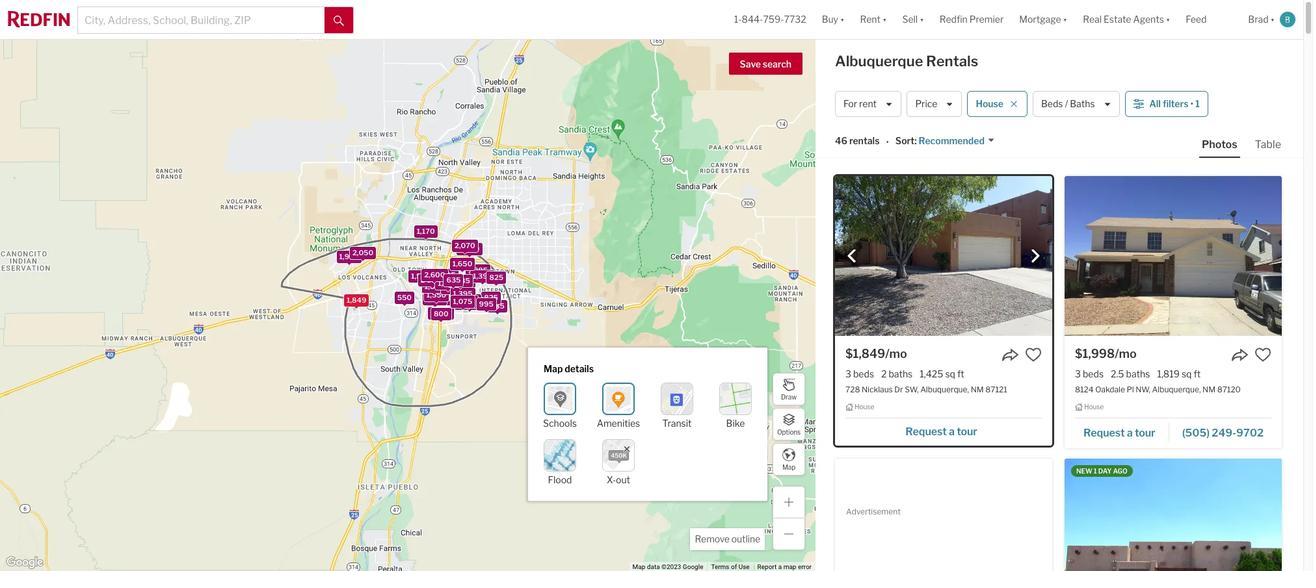 Task type: vqa. For each thing, say whether or not it's contained in the screenshot.
amenities button
yes



Task type: locate. For each thing, give the bounding box(es) containing it.
1 vertical spatial 2 units
[[457, 299, 481, 308]]

request a tour up ago
[[1084, 427, 1156, 440]]

for rent
[[844, 98, 877, 110]]

0 horizontal spatial 1,395
[[453, 289, 473, 298]]

▾ right rent
[[883, 14, 887, 25]]

2 ▾ from the left
[[883, 14, 887, 25]]

1 /mo from the left
[[885, 347, 907, 361]]

user photo image
[[1280, 12, 1296, 27]]

1 horizontal spatial sq
[[1182, 369, 1192, 380]]

0 horizontal spatial beds
[[853, 369, 874, 380]]

real estate agents ▾ button
[[1075, 0, 1178, 39]]

1 horizontal spatial request a tour button
[[1075, 423, 1169, 442]]

request a tour button down 728 nicklaus dr sw, albuquerque, nm 87121
[[846, 421, 1042, 441]]

2 left 2,400
[[421, 276, 425, 285]]

2 down 850
[[457, 299, 462, 308]]

1 horizontal spatial •
[[1191, 98, 1194, 110]]

0 horizontal spatial albuquerque,
[[920, 385, 969, 395]]

request
[[906, 426, 947, 438], [1084, 427, 1125, 440]]

0 vertical spatial 985
[[454, 278, 468, 287]]

0 horizontal spatial request a tour
[[906, 426, 977, 438]]

1 horizontal spatial map
[[633, 564, 645, 571]]

0 horizontal spatial 2 units
[[421, 276, 444, 285]]

mortgage
[[1019, 14, 1061, 25]]

995
[[441, 270, 456, 280], [479, 300, 494, 309]]

map inside button
[[782, 463, 796, 471]]

request a tour button
[[846, 421, 1042, 441], [1075, 423, 1169, 442]]

beds for $1,849
[[853, 369, 874, 380]]

x-out button
[[602, 440, 635, 486]]

0 horizontal spatial 3
[[846, 369, 851, 380]]

0 horizontal spatial house
[[855, 403, 874, 411]]

1 right filters
[[1195, 98, 1200, 110]]

1 vertical spatial •
[[886, 136, 889, 147]]

new 1 day ago
[[1077, 468, 1128, 475]]

1-844-759-7732 link
[[734, 14, 806, 25]]

house down '8124'
[[1084, 403, 1104, 411]]

draw
[[781, 393, 797, 401]]

/mo
[[885, 347, 907, 361], [1115, 347, 1137, 361]]

0 horizontal spatial /mo
[[885, 347, 907, 361]]

550
[[397, 293, 412, 302]]

3 beds up '8124'
[[1075, 369, 1104, 380]]

map
[[544, 364, 563, 375], [782, 463, 796, 471], [633, 564, 645, 571]]

request a tour button up ago
[[1075, 423, 1169, 442]]

map left data
[[633, 564, 645, 571]]

1 vertical spatial map
[[782, 463, 796, 471]]

photos
[[1202, 139, 1238, 151]]

2 horizontal spatial house
[[1084, 403, 1104, 411]]

map region
[[0, 14, 881, 572]]

remove outline button
[[690, 529, 765, 551]]

nm for $1,849 /mo
[[971, 385, 984, 395]]

2 beds from the left
[[1083, 369, 1104, 380]]

sq right 1,425
[[945, 369, 955, 380]]

2 horizontal spatial map
[[782, 463, 796, 471]]

photos button
[[1199, 138, 1252, 158]]

dialog
[[528, 348, 768, 501]]

map for map
[[782, 463, 796, 471]]

1,425
[[920, 369, 943, 380]]

0 horizontal spatial •
[[886, 136, 889, 147]]

house down 728 on the bottom right of page
[[855, 403, 874, 411]]

house left remove house 'icon'
[[976, 98, 1004, 110]]

nm for $1,998 /mo
[[1203, 385, 1216, 395]]

nw,
[[1136, 385, 1151, 395]]

feed button
[[1178, 0, 1241, 39]]

buy ▾
[[822, 14, 845, 25]]

1,170
[[417, 227, 435, 236]]

all filters • 1
[[1149, 98, 1200, 110]]

albuquerque rentals
[[835, 53, 978, 70]]

825
[[489, 273, 504, 282], [484, 293, 498, 302]]

2 albuquerque, from the left
[[1152, 385, 1201, 395]]

845
[[439, 277, 453, 286]]

rent
[[860, 14, 881, 25]]

photo of 1720 rosewood ave nw, albuquerque, nm 87120 image
[[1065, 459, 1282, 572]]

1,819 sq ft
[[1157, 369, 1201, 380]]

3 up 728 on the bottom right of page
[[846, 369, 851, 380]]

728
[[846, 385, 860, 395]]

0 vertical spatial 2
[[421, 276, 425, 285]]

1 albuquerque, from the left
[[920, 385, 969, 395]]

0 horizontal spatial sq
[[945, 369, 955, 380]]

0 horizontal spatial baths
[[889, 369, 913, 380]]

1 horizontal spatial 2
[[457, 299, 462, 308]]

1 horizontal spatial 2,550
[[459, 245, 480, 254]]

2 baths from the left
[[1126, 369, 1150, 380]]

0 vertical spatial •
[[1191, 98, 1194, 110]]

3 up '8124'
[[1075, 369, 1081, 380]]

▾ right the agents
[[1166, 14, 1170, 25]]

0 vertical spatial 1
[[1195, 98, 1200, 110]]

1,500 up '1,000'
[[411, 272, 431, 281]]

a down 728 nicklaus dr sw, albuquerque, nm 87121
[[949, 426, 955, 438]]

nm left 87120
[[1203, 385, 1216, 395]]

• inside button
[[1191, 98, 1194, 110]]

flood button
[[544, 440, 576, 486]]

a left map
[[778, 564, 782, 571]]

1 baths from the left
[[889, 369, 913, 380]]

all
[[1149, 98, 1161, 110]]

beds up '8124'
[[1083, 369, 1104, 380]]

photo of 8124 oakdale pl nw, albuquerque, nm 87120 image
[[1065, 176, 1282, 336]]

1 vertical spatial 2
[[457, 299, 462, 308]]

2 vertical spatial map
[[633, 564, 645, 571]]

▾ right mortgage
[[1063, 14, 1068, 25]]

1 horizontal spatial 1,395
[[473, 272, 492, 281]]

3 for $1,998 /mo
[[1075, 369, 1081, 380]]

2 /mo from the left
[[1115, 347, 1137, 361]]

0 horizontal spatial 1
[[1094, 468, 1097, 475]]

terms of use
[[711, 564, 750, 571]]

rentals
[[926, 53, 978, 70]]

beds / baths button
[[1033, 91, 1120, 117]]

1 vertical spatial 2,550
[[431, 309, 452, 318]]

▾ right buy
[[840, 14, 845, 25]]

1 horizontal spatial ft
[[1194, 369, 1201, 380]]

nm left 87121
[[971, 385, 984, 395]]

1 inside all filters • 1 button
[[1195, 98, 1200, 110]]

next button image
[[1029, 250, 1042, 263]]

favorite button checkbox
[[1255, 347, 1272, 364]]

3 beds up 728 on the bottom right of page
[[846, 369, 874, 380]]

options
[[777, 428, 801, 436]]

sort :
[[896, 136, 917, 147]]

2,070
[[455, 241, 475, 250]]

request a tour down 728 nicklaus dr sw, albuquerque, nm 87121
[[906, 426, 977, 438]]

1 3 from the left
[[846, 369, 851, 380]]

albuquerque, down 1,819 sq ft
[[1152, 385, 1201, 395]]

request down 728 nicklaus dr sw, albuquerque, nm 87121
[[906, 426, 947, 438]]

0 horizontal spatial 985
[[454, 278, 468, 287]]

1 horizontal spatial beds
[[1083, 369, 1104, 380]]

1 horizontal spatial /mo
[[1115, 347, 1137, 361]]

2.5
[[1111, 369, 1124, 380]]

baths
[[1070, 98, 1095, 110]]

4 ▾ from the left
[[1063, 14, 1068, 25]]

map data ©2023 google
[[633, 564, 703, 571]]

house inside button
[[976, 98, 1004, 110]]

0 horizontal spatial 2,550
[[431, 309, 452, 318]]

feed
[[1186, 14, 1207, 25]]

1 horizontal spatial 1
[[1195, 98, 1200, 110]]

map
[[784, 564, 796, 571]]

0 horizontal spatial map
[[544, 364, 563, 375]]

0 vertical spatial 2,550
[[459, 245, 480, 254]]

2 up nicklaus in the bottom of the page
[[881, 369, 887, 380]]

real estate agents ▾
[[1083, 14, 1170, 25]]

8124
[[1075, 385, 1094, 395]]

0 horizontal spatial nm
[[971, 385, 984, 395]]

house for $1,849 /mo
[[855, 403, 874, 411]]

baths up dr
[[889, 369, 913, 380]]

0 vertical spatial 1,500
[[411, 272, 431, 281]]

photo of 728 nicklaus dr sw, albuquerque, nm 87121 image
[[835, 176, 1052, 336]]

1 3 beds from the left
[[846, 369, 874, 380]]

3 ▾ from the left
[[920, 14, 924, 25]]

2 3 beds from the left
[[1075, 369, 1104, 380]]

1 left day
[[1094, 468, 1097, 475]]

1 horizontal spatial albuquerque,
[[1152, 385, 1201, 395]]

0 vertical spatial 995
[[441, 270, 456, 280]]

baths up nw,
[[1126, 369, 1150, 380]]

1 horizontal spatial nm
[[1203, 385, 1216, 395]]

2,550 up 1,650
[[459, 245, 480, 254]]

2 sq from the left
[[1182, 369, 1192, 380]]

agents
[[1133, 14, 1164, 25]]

1 horizontal spatial house
[[976, 98, 1004, 110]]

sell ▾ button
[[895, 0, 932, 39]]

1,185
[[440, 279, 458, 288]]

• left sort
[[886, 136, 889, 147]]

2 horizontal spatial 2
[[881, 369, 887, 380]]

▾ right sell
[[920, 14, 924, 25]]

• inside 46 rentals •
[[886, 136, 889, 147]]

1 horizontal spatial 995
[[479, 300, 494, 309]]

/mo up 2 baths
[[885, 347, 907, 361]]

report a map error
[[758, 564, 812, 571]]

1 ▾ from the left
[[840, 14, 845, 25]]

albuquerque, down the 1,425 sq ft
[[920, 385, 969, 395]]

825 right 1,285
[[489, 273, 504, 282]]

5 ▾ from the left
[[1166, 14, 1170, 25]]

1 vertical spatial units
[[463, 299, 481, 308]]

0 vertical spatial units
[[427, 276, 444, 285]]

albuquerque, for $1,998 /mo
[[1152, 385, 1201, 395]]

0 horizontal spatial units
[[427, 276, 444, 285]]

1 sq from the left
[[945, 369, 955, 380]]

▾ right brad at right
[[1271, 14, 1275, 25]]

46
[[835, 136, 848, 147]]

tour down 728 nicklaus dr sw, albuquerque, nm 87121
[[957, 426, 977, 438]]

1 nm from the left
[[971, 385, 984, 395]]

1,819
[[1157, 369, 1180, 380]]

0 horizontal spatial 3 beds
[[846, 369, 874, 380]]

:
[[915, 136, 917, 147]]

beds
[[853, 369, 874, 380], [1083, 369, 1104, 380]]

previous button image
[[846, 250, 859, 263]]

baths for $1,998 /mo
[[1126, 369, 1150, 380]]

ft right "1,819"
[[1194, 369, 1201, 380]]

save
[[740, 59, 761, 70]]

albuquerque, for $1,849 /mo
[[920, 385, 969, 395]]

tour down nw,
[[1135, 427, 1156, 440]]

error
[[798, 564, 812, 571]]

sell ▾
[[902, 14, 924, 25]]

map down options
[[782, 463, 796, 471]]

1 vertical spatial 995
[[479, 300, 494, 309]]

City, Address, School, Building, ZIP search field
[[78, 7, 325, 33]]

request up day
[[1084, 427, 1125, 440]]

• right filters
[[1191, 98, 1194, 110]]

249-
[[1212, 427, 1237, 440]]

rentals
[[849, 136, 880, 147]]

0 vertical spatial map
[[544, 364, 563, 375]]

2,550 down 1,100
[[431, 309, 452, 318]]

1 beds from the left
[[853, 369, 874, 380]]

1,500 down 2,400
[[425, 282, 445, 291]]

request a tour
[[906, 426, 977, 438], [1084, 427, 1156, 440]]

2,000
[[442, 295, 463, 304]]

1 vertical spatial 1,395
[[453, 289, 473, 298]]

beds up 728 on the bottom right of page
[[853, 369, 874, 380]]

2 ft from the left
[[1194, 369, 1201, 380]]

0 horizontal spatial ft
[[957, 369, 964, 380]]

0 horizontal spatial 2
[[421, 276, 425, 285]]

recommended button
[[917, 135, 995, 147]]

1 ft from the left
[[957, 369, 964, 380]]

buy ▾ button
[[822, 0, 845, 39]]

1 vertical spatial 985
[[490, 302, 505, 311]]

mortgage ▾ button
[[1019, 0, 1068, 39]]

825 right 970
[[484, 293, 498, 302]]

x-
[[607, 475, 616, 486]]

/mo up 2.5 baths
[[1115, 347, 1137, 361]]

ft
[[957, 369, 964, 380], [1194, 369, 1201, 380]]

baths for $1,849 /mo
[[889, 369, 913, 380]]

7732
[[784, 14, 806, 25]]

ft right 1,425
[[957, 369, 964, 380]]

map left details
[[544, 364, 563, 375]]

1 horizontal spatial tour
[[1135, 427, 1156, 440]]

outline
[[732, 534, 760, 545]]

use
[[739, 564, 750, 571]]

1
[[1195, 98, 1200, 110], [1094, 468, 1097, 475]]

1,450
[[438, 279, 458, 288]]

bike
[[726, 418, 745, 429]]

2 nm from the left
[[1203, 385, 1216, 395]]

1 horizontal spatial request a tour
[[1084, 427, 1156, 440]]

1 horizontal spatial baths
[[1126, 369, 1150, 380]]

sq right "1,819"
[[1182, 369, 1192, 380]]

1,100
[[426, 295, 444, 304]]

3 beds for $1,849 /mo
[[846, 369, 874, 380]]

2 3 from the left
[[1075, 369, 1081, 380]]

ft for $1,849 /mo
[[957, 369, 964, 380]]

6 ▾ from the left
[[1271, 14, 1275, 25]]

1 horizontal spatial 3
[[1075, 369, 1081, 380]]

1 horizontal spatial 3 beds
[[1075, 369, 1104, 380]]

favorite button image
[[1255, 347, 1272, 364]]

0 horizontal spatial tour
[[957, 426, 977, 438]]

transit
[[663, 418, 692, 429]]

a up ago
[[1127, 427, 1133, 440]]

favorite button checkbox
[[1025, 347, 1042, 364]]



Task type: describe. For each thing, give the bounding box(es) containing it.
mortgage ▾
[[1019, 14, 1068, 25]]

1 horizontal spatial units
[[463, 299, 481, 308]]

rent
[[859, 98, 877, 110]]

1,000
[[424, 283, 444, 292]]

rent ▾ button
[[860, 0, 887, 39]]

1,425 sq ft
[[920, 369, 964, 380]]

map button
[[773, 444, 805, 476]]

ft for $1,998 /mo
[[1194, 369, 1201, 380]]

1,020
[[443, 284, 463, 293]]

redfin premier
[[940, 14, 1004, 25]]

buy ▾ button
[[814, 0, 852, 39]]

1 vertical spatial 825
[[484, 293, 498, 302]]

1,095
[[459, 296, 479, 305]]

real
[[1083, 14, 1102, 25]]

sell
[[902, 14, 918, 25]]

1 horizontal spatial a
[[949, 426, 955, 438]]

2,050
[[352, 248, 373, 257]]

1 vertical spatial 1
[[1094, 468, 1097, 475]]

map details
[[544, 364, 594, 375]]

for
[[844, 98, 857, 110]]

1 horizontal spatial 2 units
[[457, 299, 481, 308]]

1 vertical spatial 1,500
[[425, 282, 445, 291]]

0 horizontal spatial request
[[906, 426, 947, 438]]

(505) 249-9702 link
[[1169, 421, 1272, 443]]

google image
[[3, 555, 46, 572]]

map for map details
[[544, 364, 563, 375]]

844-
[[742, 14, 763, 25]]

3 beds for $1,998 /mo
[[1075, 369, 1104, 380]]

▾ for sell ▾
[[920, 14, 924, 25]]

950
[[480, 299, 495, 309]]

/
[[1065, 98, 1068, 110]]

beds for $1,998
[[1083, 369, 1104, 380]]

table
[[1255, 139, 1281, 151]]

schools
[[543, 418, 577, 429]]

87121
[[986, 385, 1007, 395]]

©2023
[[662, 564, 681, 571]]

0 horizontal spatial a
[[778, 564, 782, 571]]

1,195
[[461, 297, 479, 306]]

beds / baths
[[1041, 98, 1095, 110]]

1 horizontal spatial 985
[[490, 302, 505, 311]]

▾ for mortgage ▾
[[1063, 14, 1068, 25]]

dialog containing map details
[[528, 348, 768, 501]]

recommended
[[919, 136, 985, 147]]

$1,849 /mo
[[846, 347, 907, 361]]

submit search image
[[334, 15, 344, 26]]

3 for $1,849 /mo
[[846, 369, 851, 380]]

2,600
[[424, 270, 445, 280]]

2 baths
[[881, 369, 913, 380]]

out
[[616, 475, 630, 486]]

amenities
[[597, 418, 640, 429]]

transit button
[[661, 383, 693, 429]]

0 horizontal spatial 995
[[441, 270, 456, 280]]

buy
[[822, 14, 838, 25]]

1 horizontal spatial request
[[1084, 427, 1125, 440]]

2.5 baths
[[1111, 369, 1150, 380]]

▾ for brad ▾
[[1271, 14, 1275, 25]]

$1,849
[[846, 347, 885, 361]]

(505) 249-9702
[[1182, 427, 1264, 440]]

0 vertical spatial 2 units
[[421, 276, 444, 285]]

rent ▾
[[860, 14, 887, 25]]

975
[[461, 297, 475, 306]]

sq for $1,849 /mo
[[945, 369, 955, 380]]

details
[[565, 364, 594, 375]]

2,400
[[428, 271, 449, 280]]

brad ▾
[[1248, 14, 1275, 25]]

sort
[[896, 136, 915, 147]]

nicklaus
[[862, 385, 893, 395]]

x-out
[[607, 475, 630, 486]]

terms of use link
[[711, 564, 750, 571]]

new
[[1077, 468, 1093, 475]]

1,550
[[427, 290, 446, 300]]

house for $1,998 /mo
[[1084, 403, 1104, 411]]

2 horizontal spatial a
[[1127, 427, 1133, 440]]

2 vertical spatial 2
[[881, 369, 887, 380]]

table button
[[1252, 138, 1284, 157]]

remove outline
[[695, 534, 760, 545]]

/mo for $1,849
[[885, 347, 907, 361]]

filters
[[1163, 98, 1189, 110]]

terms
[[711, 564, 730, 571]]

8124 oakdale pl nw, albuquerque, nm 87120
[[1075, 385, 1241, 395]]

mortgage ▾ button
[[1012, 0, 1075, 39]]

• for all filters • 1
[[1191, 98, 1194, 110]]

625
[[454, 276, 468, 285]]

favorite button image
[[1025, 347, 1042, 364]]

schools button
[[543, 383, 577, 429]]

$1,998
[[1075, 347, 1115, 361]]

1,285
[[469, 266, 488, 275]]

price button
[[907, 91, 962, 117]]

▾ for rent ▾
[[883, 14, 887, 25]]

redfin
[[940, 14, 968, 25]]

▾ for buy ▾
[[840, 14, 845, 25]]

pl
[[1127, 385, 1134, 395]]

/mo for $1,998
[[1115, 347, 1137, 361]]

sq for $1,998 /mo
[[1182, 369, 1192, 380]]

728 nicklaus dr sw, albuquerque, nm 87121
[[846, 385, 1007, 395]]

• for 46 rentals •
[[886, 136, 889, 147]]

759-
[[763, 14, 784, 25]]

1,075
[[453, 297, 473, 307]]

1,785
[[451, 276, 470, 286]]

map for map data ©2023 google
[[633, 564, 645, 571]]

46 rentals •
[[835, 136, 889, 147]]

price
[[915, 98, 938, 110]]

remove
[[695, 534, 730, 545]]

advertisement
[[846, 507, 901, 517]]

0 vertical spatial 825
[[489, 273, 504, 282]]

dr
[[895, 385, 903, 395]]

0 horizontal spatial request a tour button
[[846, 421, 1042, 441]]

sw,
[[905, 385, 919, 395]]

options button
[[773, 408, 805, 441]]

(505)
[[1182, 427, 1210, 440]]

oakdale
[[1095, 385, 1125, 395]]

draw button
[[773, 373, 805, 406]]

970
[[464, 296, 478, 305]]

data
[[647, 564, 660, 571]]

1,595
[[453, 277, 473, 286]]

remove house image
[[1010, 100, 1018, 108]]

0 vertical spatial 1,395
[[473, 272, 492, 281]]

real estate agents ▾ link
[[1083, 0, 1170, 39]]



